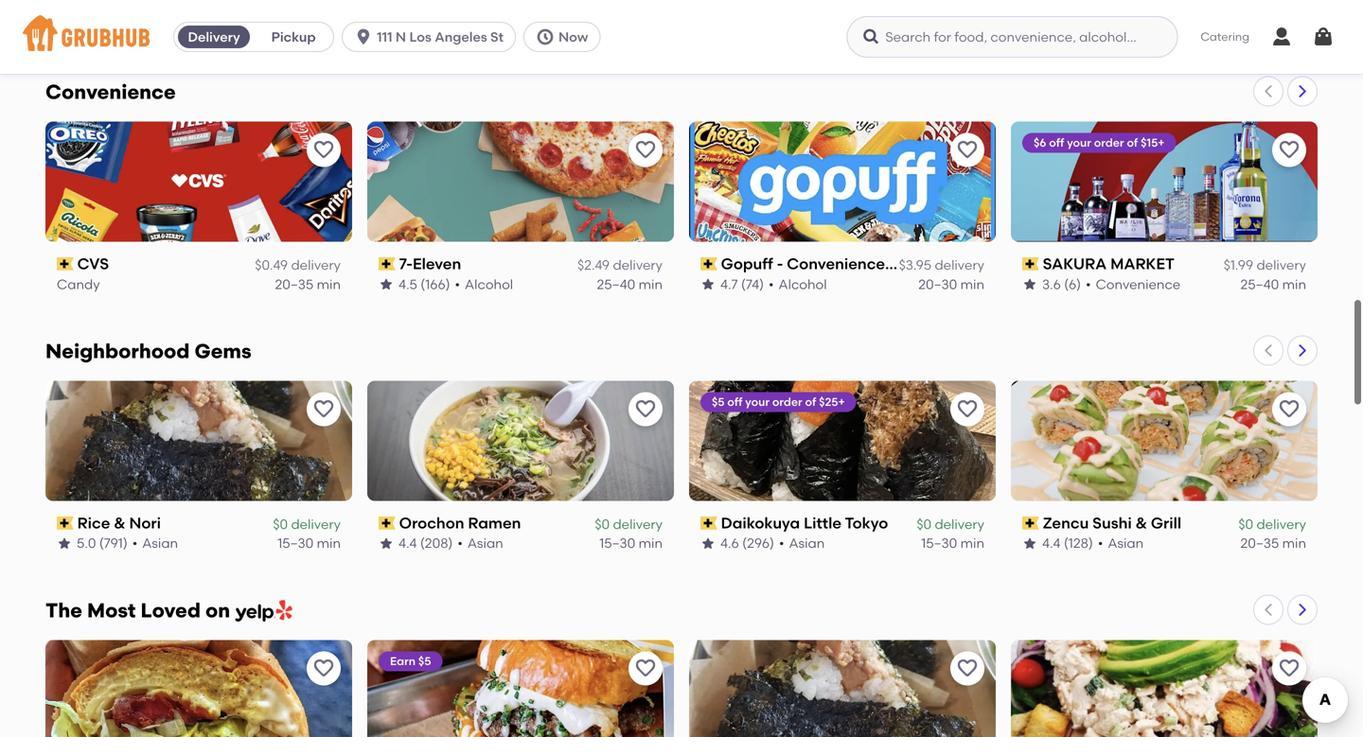 Task type: vqa. For each thing, say whether or not it's contained in the screenshot.


Task type: describe. For each thing, give the bounding box(es) containing it.
(399)
[[421, 17, 453, 33]]

zencu sushi & grill logo image
[[1011, 381, 1318, 501]]

zencu sushi & grill
[[1043, 514, 1181, 533]]

pickup
[[271, 29, 316, 45]]

1 horizontal spatial $5
[[712, 395, 725, 409]]

your for sakura
[[1067, 136, 1091, 150]]

4.6 (296)
[[720, 535, 774, 552]]

rice & nori
[[77, 514, 161, 533]]

delivery for cvs
[[291, 257, 341, 273]]

on
[[205, 599, 230, 623]]

• asian for sushi
[[1098, 535, 1144, 552]]

min for orochon ramen
[[639, 535, 663, 552]]

orochon
[[399, 514, 464, 533]]

delivery for gopuff - convenience, alcohol, & more
[[935, 257, 984, 273]]

subscription pass image for gopuff - convenience, alcohol, & more
[[700, 257, 717, 271]]

(210)
[[1064, 17, 1094, 33]]

sakura market
[[1043, 255, 1175, 273]]

alcohol for -
[[779, 276, 827, 292]]

Search for food, convenience, alcohol... search field
[[847, 16, 1178, 58]]

$0.49 delivery
[[255, 257, 341, 273]]

caret right icon image for gems
[[1295, 343, 1310, 358]]

delivery button
[[174, 22, 254, 52]]

convenience,
[[787, 255, 889, 273]]

• for sakura market
[[1086, 276, 1091, 292]]

caret left icon image for gems
[[1261, 343, 1276, 358]]

$3.95 delivery
[[899, 257, 984, 273]]

subscription pass image for cvs
[[57, 257, 74, 271]]

asian for sushi
[[1108, 535, 1144, 552]]

• alcohol for -
[[769, 276, 827, 292]]

4.4 (208)
[[399, 535, 453, 552]]

15–30 for daikokuya little tokyo
[[921, 535, 957, 552]]

the most loved on
[[45, 599, 235, 623]]

1 caret left icon image from the top
[[1261, 84, 1276, 99]]

angeles
[[435, 29, 487, 45]]

subscription pass image for orochon ramen
[[379, 517, 395, 530]]

1 caret right icon image from the top
[[1295, 84, 1310, 99]]

save this restaurant button for the mikes deli #2 logo
[[1272, 652, 1306, 686]]

main navigation navigation
[[0, 0, 1363, 74]]

gopuff
[[721, 255, 773, 273]]

3.6
[[1042, 276, 1061, 292]]

4.6
[[720, 535, 739, 552]]

now button
[[523, 22, 608, 52]]

• for orochon ramen
[[458, 535, 463, 552]]

svg image inside now 'button'
[[536, 27, 555, 46]]

• hamburgers
[[125, 17, 215, 33]]

$2.49
[[577, 257, 610, 273]]

mediterranean
[[467, 17, 563, 33]]

delivery for zencu sushi & grill
[[1257, 516, 1306, 532]]

(6)
[[1064, 276, 1081, 292]]

mikes deli #2 logo image
[[1011, 640, 1318, 737]]

(166)
[[421, 276, 450, 292]]

$0 for orochon ramen
[[595, 516, 610, 532]]

rice
[[77, 514, 110, 533]]

$3.95
[[899, 257, 932, 273]]

$0 for zencu sushi & grill
[[1238, 516, 1253, 532]]

star icon image for gopuff - convenience, alcohol, & more
[[700, 277, 716, 292]]

(296)
[[742, 535, 774, 552]]

4.7 (74)
[[720, 276, 764, 292]]

• right '(399)'
[[457, 17, 463, 33]]

15–30 min for rice & nori
[[278, 535, 341, 552]]

• mediterranean
[[457, 17, 563, 33]]

2 horizontal spatial &
[[1136, 514, 1147, 533]]

(128)
[[1064, 535, 1093, 552]]

0 horizontal spatial &
[[114, 514, 126, 533]]

nori
[[129, 514, 161, 533]]

• right (210)
[[1098, 17, 1103, 33]]

• right (16)
[[125, 17, 130, 33]]

4.5 for 4.5 (399)
[[399, 17, 417, 33]]

sakura
[[1043, 255, 1107, 273]]

save this restaurant image for cvs
[[312, 139, 335, 162]]

4.4 (210)
[[1042, 17, 1094, 33]]

7-eleven
[[399, 255, 461, 273]]

delivery for daikokuya little tokyo
[[935, 516, 984, 532]]

off for sakura market
[[1049, 136, 1064, 150]]

now
[[559, 29, 588, 45]]

3.6 (6)
[[1042, 276, 1081, 292]]

save this restaurant button for top rice & nori logo
[[307, 392, 341, 427]]

earn
[[390, 655, 416, 668]]

delivery
[[188, 29, 240, 45]]

(74)
[[741, 276, 764, 292]]

• american
[[1098, 17, 1171, 33]]

star icon image left 4.4 (210)
[[1022, 18, 1037, 33]]

svg image inside 111 n los angeles st button
[[354, 27, 373, 46]]

save this restaurant button for bottom rice & nori logo
[[950, 652, 984, 686]]

subscription pass image for daikokuya little tokyo
[[700, 517, 717, 530]]

• for zencu sushi & grill
[[1098, 535, 1103, 552]]

• for rice & nori
[[132, 535, 138, 552]]

$1.99
[[1224, 257, 1253, 273]]

1 horizontal spatial svg image
[[862, 27, 881, 46]]

• convenience
[[1086, 276, 1181, 292]]

daikokuya
[[721, 514, 800, 533]]

1 horizontal spatial &
[[957, 255, 969, 273]]

4.4 for zencu sushi & grill
[[1042, 535, 1061, 552]]

4.5 (166)
[[399, 276, 450, 292]]

• for 7-eleven
[[455, 276, 460, 292]]

$15+
[[1141, 136, 1165, 150]]

min for cvs
[[317, 276, 341, 292]]

orochon ramen
[[399, 514, 521, 533]]

$1.99 delivery
[[1224, 257, 1306, 273]]

min for 7-eleven
[[639, 276, 663, 292]]

most
[[87, 599, 136, 623]]

cvs logo image
[[45, 122, 352, 242]]

• alcohol for eleven
[[455, 276, 513, 292]]

asian for little
[[789, 535, 825, 552]]

sakura market logo image
[[1011, 122, 1318, 242]]

delivery for 7-eleven
[[613, 257, 663, 273]]

$2.49 delivery
[[577, 257, 663, 273]]

save this restaurant image for zencu sushi & grill logo
[[1278, 398, 1301, 421]]

star icon image for sakura market
[[1022, 277, 1037, 292]]

7-eleven logo image
[[367, 122, 674, 242]]

neighborhood gems
[[45, 339, 251, 364]]

the heights deli and bottle shop logo image
[[45, 640, 352, 737]]

1 vertical spatial convenience
[[1096, 276, 1181, 292]]

25–40 for 7-eleven
[[597, 276, 635, 292]]

min for rice & nori
[[317, 535, 341, 552]]

$0 delivery for orochon ramen
[[595, 516, 663, 532]]

delivery for sakura market
[[1257, 257, 1306, 273]]

$0 for daikokuya little tokyo
[[917, 516, 932, 532]]

cvs
[[77, 255, 109, 273]]



Task type: locate. For each thing, give the bounding box(es) containing it.
subscription pass image left zencu
[[1022, 517, 1039, 530]]

3 caret right icon image from the top
[[1295, 603, 1310, 618]]

0 horizontal spatial alcohol
[[465, 276, 513, 292]]

1 vertical spatial order
[[772, 395, 802, 409]]

pickup button
[[254, 22, 333, 52]]

the
[[45, 599, 82, 623]]

subscription pass image
[[700, 257, 717, 271], [1022, 257, 1039, 271], [379, 517, 395, 530], [700, 517, 717, 530]]

los
[[409, 29, 432, 45]]

1 • alcohol from the left
[[455, 276, 513, 292]]

7-
[[399, 255, 413, 273]]

min for daikokuya little tokyo
[[960, 535, 984, 552]]

1 horizontal spatial 25–40 min
[[597, 276, 663, 292]]

order left the $25+
[[772, 395, 802, 409]]

loved
[[141, 599, 201, 623]]

american
[[1108, 17, 1171, 33]]

star icon image for rice & nori
[[57, 536, 72, 551]]

4.5 for 4.5 (166)
[[399, 276, 417, 292]]

2 • alcohol from the left
[[769, 276, 827, 292]]

0 vertical spatial caret right icon image
[[1295, 84, 1310, 99]]

star icon image left 4.4 (208)
[[379, 536, 394, 551]]

3 15–30 from the left
[[921, 535, 957, 552]]

0 vertical spatial $5
[[712, 395, 725, 409]]

candy
[[57, 276, 100, 292]]

your
[[1067, 136, 1091, 150], [745, 395, 770, 409]]

1 $0 from the left
[[273, 516, 288, 532]]

• right (74)
[[769, 276, 774, 292]]

& up (791)
[[114, 514, 126, 533]]

star icon image for 7-eleven
[[379, 277, 394, 292]]

save this restaurant button for gopuff - convenience, alcohol, & more logo
[[950, 133, 984, 167]]

1 vertical spatial rice & nori logo image
[[689, 640, 996, 737]]

4.4 (128)
[[1042, 535, 1093, 552]]

$0 delivery for daikokuya little tokyo
[[917, 516, 984, 532]]

gopuff - convenience, alcohol, & more
[[721, 255, 1011, 273]]

subscription pass image left daikokuya
[[700, 517, 717, 530]]

25–40 down $2.49 delivery
[[597, 276, 635, 292]]

& left "grill"
[[1136, 514, 1147, 533]]

star icon image left 4.6
[[700, 536, 716, 551]]

star icon image for zencu sushi & grill
[[1022, 536, 1037, 551]]

2 asian from the left
[[468, 535, 503, 552]]

star icon image left 4.7 on the right top
[[700, 277, 716, 292]]

delivery for orochon ramen
[[613, 516, 663, 532]]

star icon image for daikokuya little tokyo
[[700, 536, 716, 551]]

0 vertical spatial off
[[1049, 136, 1064, 150]]

3 asian from the left
[[789, 535, 825, 552]]

little
[[804, 514, 842, 533]]

3 $0 from the left
[[917, 516, 932, 532]]

0 horizontal spatial order
[[772, 395, 802, 409]]

1 vertical spatial your
[[745, 395, 770, 409]]

subscription pass image left 7-
[[379, 257, 395, 271]]

25–40 for sakura market
[[1240, 276, 1279, 292]]

$0 delivery for rice & nori
[[273, 516, 341, 532]]

• right (296)
[[779, 535, 784, 552]]

5.0
[[77, 535, 96, 552]]

1 vertical spatial off
[[727, 395, 743, 409]]

subscription pass image left rice on the left bottom of the page
[[57, 517, 74, 530]]

0 horizontal spatial your
[[745, 395, 770, 409]]

asian down nori
[[142, 535, 178, 552]]

convenience down market
[[1096, 276, 1181, 292]]

0 vertical spatial 4.5
[[399, 17, 417, 33]]

15–30 min
[[278, 535, 341, 552], [599, 535, 663, 552], [921, 535, 984, 552]]

st
[[490, 29, 504, 45]]

save this restaurant image for gopuff - convenience, alcohol, & more
[[956, 139, 979, 162]]

eleven
[[413, 255, 461, 273]]

2 15–30 min from the left
[[599, 535, 663, 552]]

2 alcohol from the left
[[779, 276, 827, 292]]

star icon image left the 4.5 (166)
[[379, 277, 394, 292]]

alcohol
[[465, 276, 513, 292], [779, 276, 827, 292]]

sushi
[[1093, 514, 1132, 533]]

2 horizontal spatial 25–40 min
[[1240, 276, 1306, 292]]

• for daikokuya little tokyo
[[779, 535, 784, 552]]

$0 for rice & nori
[[273, 516, 288, 532]]

2 vertical spatial caret left icon image
[[1261, 603, 1276, 618]]

alcohol right (166)
[[465, 276, 513, 292]]

alcohol,
[[893, 255, 954, 273]]

• asian for little
[[779, 535, 825, 552]]

subscription pass image for 7-eleven
[[379, 257, 395, 271]]

(208)
[[420, 535, 453, 552]]

save this restaurant image for the heights deli and bottle shop logo
[[312, 657, 335, 680]]

20–30
[[918, 276, 957, 292]]

25–40 min down $2.49 delivery
[[597, 276, 663, 292]]

1 horizontal spatial svg image
[[1312, 26, 1335, 48]]

convenience down (16)
[[45, 80, 176, 104]]

off for daikokuya little tokyo
[[727, 395, 743, 409]]

111 n los angeles st
[[377, 29, 504, 45]]

rice & nori logo image
[[45, 381, 352, 501], [689, 640, 996, 737]]

1 horizontal spatial of
[[1127, 136, 1138, 150]]

subscription pass image for zencu sushi & grill
[[1022, 517, 1039, 530]]

orochon ramen logo image
[[367, 381, 674, 501]]

2 horizontal spatial 25–40
[[1240, 276, 1279, 292]]

alcohol for eleven
[[465, 276, 513, 292]]

25–40 min for 7-eleven
[[597, 276, 663, 292]]

2 $0 from the left
[[595, 516, 610, 532]]

your right $6
[[1067, 136, 1091, 150]]

caret right icon image
[[1295, 84, 1310, 99], [1295, 343, 1310, 358], [1295, 603, 1310, 618]]

0 vertical spatial caret left icon image
[[1261, 84, 1276, 99]]

tokyo
[[845, 514, 888, 533]]

1 • asian from the left
[[132, 535, 178, 552]]

15–30 min for daikokuya little tokyo
[[921, 535, 984, 552]]

asian for ramen
[[468, 535, 503, 552]]

min for sakura market
[[1282, 276, 1306, 292]]

1 horizontal spatial 15–30 min
[[599, 535, 663, 552]]

1 15–30 from the left
[[278, 535, 314, 552]]

• right the (128)
[[1098, 535, 1103, 552]]

0 horizontal spatial svg image
[[536, 27, 555, 46]]

subscription pass image right more
[[1022, 257, 1039, 271]]

save this restaurant button for orochon ramen logo
[[629, 392, 663, 427]]

• asian down nori
[[132, 535, 178, 552]]

0 horizontal spatial svg image
[[354, 27, 373, 46]]

of for market
[[1127, 136, 1138, 150]]

0 vertical spatial of
[[1127, 136, 1138, 150]]

svg image
[[1270, 26, 1293, 48], [354, 27, 373, 46], [862, 27, 881, 46]]

caret left icon image
[[1261, 84, 1276, 99], [1261, 343, 1276, 358], [1261, 603, 1276, 618]]

$0 delivery for zencu sushi & grill
[[1238, 516, 1306, 532]]

0 horizontal spatial 15–30
[[278, 535, 314, 552]]

• alcohol right (166)
[[455, 276, 513, 292]]

asian down ramen
[[468, 535, 503, 552]]

save this restaurant button
[[307, 133, 341, 167], [629, 133, 663, 167], [950, 133, 984, 167], [1272, 133, 1306, 167], [307, 392, 341, 427], [629, 392, 663, 427], [950, 392, 984, 427], [1272, 392, 1306, 427], [307, 652, 341, 686], [629, 652, 663, 686], [950, 652, 984, 686], [1272, 652, 1306, 686]]

gems
[[194, 339, 251, 364]]

• asian for ramen
[[458, 535, 503, 552]]

save this restaurant image for 7-eleven
[[634, 139, 657, 162]]

more
[[973, 255, 1011, 273]]

your left the $25+
[[745, 395, 770, 409]]

(791)
[[99, 535, 128, 552]]

4.5 (399)
[[399, 17, 453, 33]]

• for gopuff - convenience, alcohol, & more
[[769, 276, 774, 292]]

$6
[[1034, 136, 1046, 150]]

star icon image
[[57, 18, 72, 33], [379, 18, 394, 33], [1022, 18, 1037, 33], [379, 277, 394, 292], [700, 277, 716, 292], [1022, 277, 1037, 292], [57, 536, 72, 551], [379, 536, 394, 551], [700, 536, 716, 551], [1022, 536, 1037, 551]]

20–30 min
[[918, 276, 984, 292]]

4.4 left '(208)'
[[399, 535, 417, 552]]

star icon image left 4.4 (128)
[[1022, 536, 1037, 551]]

save this restaurant button for 7-eleven logo
[[629, 133, 663, 167]]

4.5
[[399, 17, 417, 33], [399, 276, 417, 292]]

egg tuck logo image
[[367, 640, 674, 737]]

4 • asian from the left
[[1098, 535, 1144, 552]]

• asian down ramen
[[458, 535, 503, 552]]

2 caret right icon image from the top
[[1295, 343, 1310, 358]]

15–30 min for orochon ramen
[[599, 535, 663, 552]]

1 4.5 from the top
[[399, 17, 417, 33]]

save this restaurant image for the mikes deli #2 logo
[[1278, 657, 1301, 680]]

0 vertical spatial order
[[1094, 136, 1124, 150]]

1 vertical spatial caret right icon image
[[1295, 343, 1310, 358]]

save this restaurant button for the heights deli and bottle shop logo
[[307, 652, 341, 686]]

2 horizontal spatial 15–30
[[921, 535, 957, 552]]

2 4.5 from the top
[[399, 276, 417, 292]]

1 vertical spatial 4.5
[[399, 276, 417, 292]]

• asian down daikokuya little tokyo
[[779, 535, 825, 552]]

$0 delivery
[[273, 516, 341, 532], [595, 516, 663, 532], [917, 516, 984, 532], [1238, 516, 1306, 532]]

& up 20–30 min
[[957, 255, 969, 273]]

save this restaurant image for orochon ramen
[[634, 398, 657, 421]]

2 horizontal spatial svg image
[[1270, 26, 1293, 48]]

1 horizontal spatial 15–30
[[599, 535, 635, 552]]

of left the $25+
[[805, 395, 816, 409]]

3 caret left icon image from the top
[[1261, 603, 1276, 618]]

order left '$15+'
[[1094, 136, 1124, 150]]

subscription pass image left gopuff
[[700, 257, 717, 271]]

daikokuya little tokyo
[[721, 514, 888, 533]]

3.9 (16)
[[77, 17, 120, 33]]

0 vertical spatial convenience
[[45, 80, 176, 104]]

daikokuya little tokyo logo image
[[689, 381, 996, 501]]

25–40 down $1.99 delivery
[[1240, 276, 1279, 292]]

save this restaurant image
[[1278, 139, 1301, 162], [956, 398, 979, 421], [1278, 398, 1301, 421], [312, 657, 335, 680], [956, 657, 979, 680], [1278, 657, 1301, 680]]

• alcohol down -
[[769, 276, 827, 292]]

$5
[[712, 395, 725, 409], [418, 655, 431, 668]]

2 • asian from the left
[[458, 535, 503, 552]]

your for daikokuya
[[745, 395, 770, 409]]

save this restaurant button for 'cvs logo'
[[307, 133, 341, 167]]

3 15–30 min from the left
[[921, 535, 984, 552]]

3.9
[[77, 17, 95, 33]]

min for zencu sushi & grill
[[1282, 535, 1306, 552]]

• down orochon ramen
[[458, 535, 463, 552]]

1 horizontal spatial your
[[1067, 136, 1091, 150]]

zencu
[[1043, 514, 1089, 533]]

25–40 right delivery button at left top
[[275, 17, 314, 33]]

1 $0 delivery from the left
[[273, 516, 341, 532]]

n
[[396, 29, 406, 45]]

4 asian from the left
[[1108, 535, 1144, 552]]

1 horizontal spatial rice & nori logo image
[[689, 640, 996, 737]]

25–40 min for sakura market
[[1240, 276, 1306, 292]]

15–30 for orochon ramen
[[599, 535, 635, 552]]

0 vertical spatial your
[[1067, 136, 1091, 150]]

market
[[1110, 255, 1175, 273]]

• asian down sushi
[[1098, 535, 1144, 552]]

1 horizontal spatial alcohol
[[779, 276, 827, 292]]

1 vertical spatial $5
[[418, 655, 431, 668]]

4.5 right "111"
[[399, 17, 417, 33]]

save this restaurant image for rice & nori
[[312, 398, 335, 421]]

1 vertical spatial caret left icon image
[[1261, 343, 1276, 358]]

$0.49
[[255, 257, 288, 273]]

$25+
[[819, 395, 845, 409]]

2 horizontal spatial 15–30 min
[[921, 535, 984, 552]]

asian for &
[[142, 535, 178, 552]]

15–30
[[278, 535, 314, 552], [599, 535, 635, 552], [921, 535, 957, 552]]

alcohol down -
[[779, 276, 827, 292]]

0 horizontal spatial off
[[727, 395, 743, 409]]

gopuff - convenience, alcohol, & more logo image
[[689, 122, 996, 242]]

2 caret left icon image from the top
[[1261, 343, 1276, 358]]

off
[[1049, 136, 1064, 150], [727, 395, 743, 409]]

• asian
[[132, 535, 178, 552], [458, 535, 503, 552], [779, 535, 825, 552], [1098, 535, 1144, 552]]

0 horizontal spatial • alcohol
[[455, 276, 513, 292]]

4.7
[[720, 276, 738, 292]]

4.4 down zencu
[[1042, 535, 1061, 552]]

0 horizontal spatial convenience
[[45, 80, 176, 104]]

save this restaurant button for zencu sushi & grill logo
[[1272, 392, 1306, 427]]

1 vertical spatial of
[[805, 395, 816, 409]]

caret left icon image for most
[[1261, 603, 1276, 618]]

svg image
[[1312, 26, 1335, 48], [536, 27, 555, 46]]

2 vertical spatial caret right icon image
[[1295, 603, 1310, 618]]

of left '$15+'
[[1127, 136, 1138, 150]]

of for little
[[805, 395, 816, 409]]

0 horizontal spatial $5
[[418, 655, 431, 668]]

catering
[[1201, 30, 1250, 43]]

1 15–30 min from the left
[[278, 535, 341, 552]]

star icon image left n
[[379, 18, 394, 33]]

0 horizontal spatial 25–40 min
[[275, 17, 341, 33]]

4.4 for orochon ramen
[[399, 535, 417, 552]]

111
[[377, 29, 392, 45]]

&
[[957, 255, 969, 273], [114, 514, 126, 533], [1136, 514, 1147, 533]]

4 $0 delivery from the left
[[1238, 516, 1306, 532]]

0 vertical spatial rice & nori logo image
[[45, 381, 352, 501]]

subscription pass image up candy
[[57, 257, 74, 271]]

ramen
[[468, 514, 521, 533]]

save this restaurant image
[[312, 139, 335, 162], [634, 139, 657, 162], [956, 139, 979, 162], [312, 398, 335, 421], [634, 398, 657, 421], [634, 657, 657, 680]]

order for daikokuya
[[772, 395, 802, 409]]

1 horizontal spatial 25–40
[[597, 276, 635, 292]]

caret right icon image for most
[[1295, 603, 1310, 618]]

0 horizontal spatial rice & nori logo image
[[45, 381, 352, 501]]

star icon image left 3.9
[[57, 18, 72, 33]]

15–30 for rice & nori
[[278, 535, 314, 552]]

3 • asian from the left
[[779, 535, 825, 552]]

0 horizontal spatial 15–30 min
[[278, 535, 341, 552]]

grill
[[1151, 514, 1181, 533]]

1 horizontal spatial order
[[1094, 136, 1124, 150]]

0 horizontal spatial of
[[805, 395, 816, 409]]

star icon image for orochon ramen
[[379, 536, 394, 551]]

$6 off your order of $15+
[[1034, 136, 1165, 150]]

asian down sushi
[[1108, 535, 1144, 552]]

25–40 min down $1.99 delivery
[[1240, 276, 1306, 292]]

star icon image left 3.6
[[1022, 277, 1037, 292]]

asian down daikokuya little tokyo
[[789, 535, 825, 552]]

subscription pass image
[[57, 257, 74, 271], [379, 257, 395, 271], [57, 517, 74, 530], [1022, 517, 1039, 530]]

20–35
[[597, 17, 635, 33], [919, 17, 957, 33], [1240, 17, 1279, 33], [275, 276, 314, 292], [1240, 535, 1279, 552]]

4.5 down 7-
[[399, 276, 417, 292]]

•
[[125, 17, 130, 33], [457, 17, 463, 33], [1098, 17, 1103, 33], [455, 276, 460, 292], [769, 276, 774, 292], [1086, 276, 1091, 292], [132, 535, 138, 552], [458, 535, 463, 552], [779, 535, 784, 552], [1098, 535, 1103, 552]]

min for gopuff - convenience, alcohol, & more
[[960, 276, 984, 292]]

5.0 (791)
[[77, 535, 128, 552]]

order for sakura
[[1094, 136, 1124, 150]]

• asian for &
[[132, 535, 178, 552]]

1 horizontal spatial convenience
[[1096, 276, 1181, 292]]

• right (791)
[[132, 535, 138, 552]]

2 15–30 from the left
[[599, 535, 635, 552]]

3 $0 delivery from the left
[[917, 516, 984, 532]]

• right (166)
[[455, 276, 460, 292]]

(16)
[[98, 17, 120, 33]]

1 alcohol from the left
[[465, 276, 513, 292]]

25–40 min left "111"
[[275, 17, 341, 33]]

save this restaurant image for bottom rice & nori logo
[[956, 657, 979, 680]]

convenience
[[45, 80, 176, 104], [1096, 276, 1181, 292]]

• right (6)
[[1086, 276, 1091, 292]]

star icon image left 5.0
[[57, 536, 72, 551]]

catering button
[[1187, 15, 1263, 58]]

neighborhood
[[45, 339, 190, 364]]

1 asian from the left
[[142, 535, 178, 552]]

-
[[777, 255, 783, 273]]

2 $0 delivery from the left
[[595, 516, 663, 532]]

hamburgers
[[134, 17, 215, 33]]

$5 off your order of $25+
[[712, 395, 845, 409]]

4.4 left (210)
[[1042, 17, 1061, 33]]

min
[[317, 17, 341, 33], [960, 17, 984, 33], [1282, 17, 1306, 33], [317, 276, 341, 292], [639, 276, 663, 292], [960, 276, 984, 292], [1282, 276, 1306, 292], [317, 535, 341, 552], [639, 535, 663, 552], [960, 535, 984, 552], [1282, 535, 1306, 552]]

111 n los angeles st button
[[342, 22, 523, 52]]

delivery for rice & nori
[[291, 516, 341, 532]]

4 $0 from the left
[[1238, 516, 1253, 532]]

subscription pass image for sakura market
[[1022, 257, 1039, 271]]

20–35 min
[[919, 17, 984, 33], [1240, 17, 1306, 33], [275, 276, 341, 292], [1240, 535, 1306, 552]]

1 horizontal spatial off
[[1049, 136, 1064, 150]]

earn $5
[[390, 655, 431, 668]]

1 horizontal spatial • alcohol
[[769, 276, 827, 292]]

subscription pass image left orochon
[[379, 517, 395, 530]]

0 horizontal spatial 25–40
[[275, 17, 314, 33]]

4.4
[[1042, 17, 1061, 33], [399, 535, 417, 552], [1042, 535, 1061, 552]]

subscription pass image for rice & nori
[[57, 517, 74, 530]]



